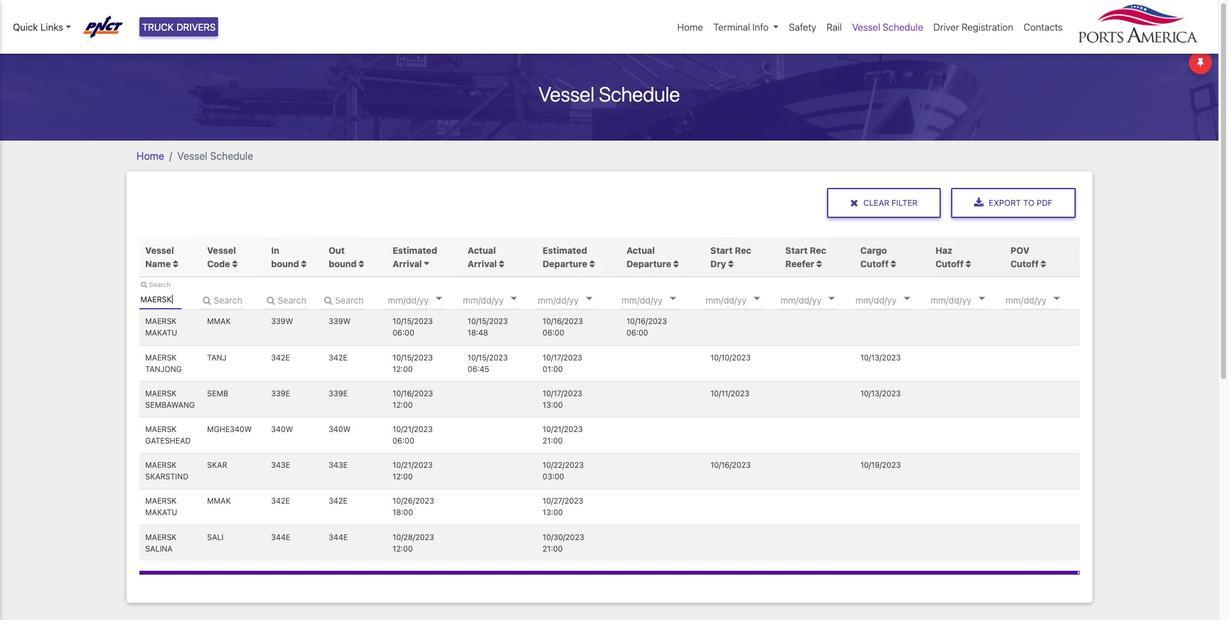 Task type: locate. For each thing, give the bounding box(es) containing it.
13:00 down 10/27/2023
[[543, 508, 563, 518]]

21:00 up the 10/22/2023
[[543, 436, 563, 446]]

mm/dd/yy field
[[387, 290, 463, 310], [462, 290, 539, 310], [537, 290, 614, 310], [621, 290, 698, 310], [705, 290, 781, 310], [780, 290, 857, 310], [855, 290, 932, 310], [930, 290, 1007, 310], [1005, 290, 1082, 310]]

06:45
[[468, 365, 490, 374]]

1 maersk makatu from the top
[[145, 317, 177, 338]]

2 makatu from the top
[[145, 508, 177, 518]]

12:00
[[393, 365, 413, 374], [393, 401, 413, 410], [393, 472, 413, 482], [393, 544, 413, 554]]

1 horizontal spatial arrival
[[468, 258, 497, 269]]

1 horizontal spatial estimated
[[543, 245, 587, 256]]

0 horizontal spatial schedule
[[210, 150, 253, 162]]

1 horizontal spatial start
[[786, 245, 808, 256]]

12:00 up 10/26/2023 on the left of the page
[[393, 472, 413, 482]]

12:00 inside 10/21/2023 12:00
[[393, 472, 413, 482]]

makatu
[[145, 329, 177, 338], [145, 508, 177, 518]]

10/15/2023 up 10/15/2023 12:00
[[393, 317, 433, 327]]

makatu up maersk tanjong
[[145, 329, 177, 338]]

1 bound from the left
[[271, 258, 299, 269]]

10/21/2023 down 10/17/2023 13:00
[[543, 425, 583, 435]]

10/27/2023
[[543, 497, 584, 506]]

1 actual from the left
[[468, 245, 496, 256]]

start rec reefer
[[786, 245, 827, 269]]

10/21/2023
[[393, 425, 433, 435], [543, 425, 583, 435], [393, 461, 433, 471]]

0 horizontal spatial 340w
[[271, 425, 293, 435]]

start
[[711, 245, 733, 256], [786, 245, 808, 256]]

12:00 for 10/21/2023 12:00
[[393, 472, 413, 482]]

quick links link
[[13, 20, 71, 34]]

home link
[[673, 15, 709, 39], [137, 150, 164, 162]]

10/15/2023 up '06:45'
[[468, 353, 508, 363]]

maersk inside "maersk sembawang"
[[145, 389, 177, 399]]

maersk up tanjong
[[145, 353, 177, 363]]

1 rec from the left
[[735, 245, 752, 256]]

10/21/2023 down 10/21/2023 06:00
[[393, 461, 433, 471]]

maersk up salina
[[145, 533, 177, 542]]

0 horizontal spatial departure
[[543, 258, 588, 269]]

13:00 for 10/27/2023 13:00
[[543, 508, 563, 518]]

4 12:00 from the top
[[393, 544, 413, 554]]

maersk inside the maersk gateshead
[[145, 425, 177, 435]]

1 horizontal spatial home link
[[673, 15, 709, 39]]

10/15/2023 for 18:48
[[468, 317, 508, 327]]

10/22/2023
[[543, 461, 584, 471]]

2 departure from the left
[[627, 258, 672, 269]]

12:00 inside 10/28/2023 12:00
[[393, 544, 413, 554]]

6 mm/dd/yy field from the left
[[780, 290, 857, 310]]

bound for in
[[271, 258, 299, 269]]

start up the reefer
[[786, 245, 808, 256]]

5 open calendar image from the left
[[754, 298, 760, 301]]

1 departure from the left
[[543, 258, 588, 269]]

1 10/13/2023 from the top
[[861, 353, 901, 363]]

1 horizontal spatial home
[[678, 21, 704, 33]]

drivers
[[177, 21, 216, 33]]

cutoff down pov
[[1011, 258, 1039, 269]]

12:00 for 10/16/2023 12:00
[[393, 401, 413, 410]]

sali
[[207, 533, 224, 542]]

2 maersk makatu from the top
[[145, 497, 177, 518]]

mm/dd/yy field down estimated departure
[[537, 290, 614, 310]]

1 horizontal spatial 343e
[[329, 461, 348, 471]]

3 open calendar image from the left
[[586, 298, 593, 301]]

open calendar image
[[436, 298, 443, 301], [511, 298, 518, 301], [586, 298, 593, 301], [670, 298, 677, 301], [754, 298, 760, 301], [1054, 298, 1061, 301]]

code
[[207, 258, 230, 269]]

1 10/16/2023 06:00 from the left
[[543, 317, 583, 338]]

21:00 down 10/30/2023
[[543, 544, 563, 554]]

342e
[[271, 353, 290, 363], [329, 353, 348, 363], [271, 497, 290, 506], [329, 497, 348, 506]]

0 horizontal spatial open calendar image
[[829, 298, 836, 301]]

06:00
[[393, 329, 415, 338], [543, 329, 565, 338], [627, 329, 649, 338], [393, 436, 415, 446]]

schedule inside vessel schedule link
[[883, 21, 924, 33]]

2 horizontal spatial cutoff
[[1011, 258, 1039, 269]]

departure for actual
[[627, 258, 672, 269]]

2 rec from the left
[[810, 245, 827, 256]]

4 open calendar image from the left
[[670, 298, 677, 301]]

pdf
[[1037, 198, 1053, 208]]

maersk makatu down skarstind
[[145, 497, 177, 518]]

10/15/2023 06:00
[[393, 317, 433, 338]]

mm/dd/yy field down dry at the top
[[705, 290, 781, 310]]

departure
[[543, 258, 588, 269], [627, 258, 672, 269]]

mm/dd/yy field up 10/15/2023 06:00
[[387, 290, 463, 310]]

estimated arrival
[[393, 245, 437, 269]]

2 10/17/2023 from the top
[[543, 389, 583, 399]]

bound
[[271, 258, 299, 269], [329, 258, 357, 269]]

estimated
[[393, 245, 437, 256], [543, 245, 587, 256]]

maersk up sembawang
[[145, 389, 177, 399]]

0 vertical spatial makatu
[[145, 329, 177, 338]]

13:00 up 10/21/2023 21:00
[[543, 401, 563, 410]]

mmak down skar
[[207, 497, 231, 506]]

actual inside actual arrival
[[468, 245, 496, 256]]

10/17/2023 down 01:00
[[543, 389, 583, 399]]

2 estimated from the left
[[543, 245, 587, 256]]

bound down in
[[271, 258, 299, 269]]

2 maersk from the top
[[145, 353, 177, 363]]

12:00 down 10/28/2023
[[393, 544, 413, 554]]

3 open calendar image from the left
[[979, 298, 986, 301]]

mmak
[[207, 317, 231, 327], [207, 497, 231, 506]]

1 maersk from the top
[[145, 317, 177, 327]]

2 horizontal spatial vessel schedule
[[853, 21, 924, 33]]

12:00 up the 10/16/2023 12:00 at the bottom left of page
[[393, 365, 413, 374]]

10/17/2023 up 01:00
[[543, 353, 583, 363]]

estimated for arrival
[[393, 245, 437, 256]]

1 horizontal spatial cutoff
[[936, 258, 964, 269]]

10/15/2023 up 18:48
[[468, 317, 508, 327]]

10/13/2023 for 10/10/2023
[[861, 353, 901, 363]]

1 horizontal spatial actual
[[627, 245, 655, 256]]

4 mm/dd/yy field from the left
[[621, 290, 698, 310]]

vessel schedule
[[853, 21, 924, 33], [539, 82, 680, 106], [177, 150, 253, 162]]

estimated for departure
[[543, 245, 587, 256]]

maersk up gateshead
[[145, 425, 177, 435]]

13:00
[[543, 401, 563, 410], [543, 508, 563, 518]]

1 21:00 from the top
[[543, 436, 563, 446]]

13:00 inside 10/17/2023 13:00
[[543, 401, 563, 410]]

mm/dd/yy field down pov cutoff
[[1005, 290, 1082, 310]]

0 horizontal spatial 10/16/2023 06:00
[[543, 317, 583, 338]]

estimated departure
[[543, 245, 588, 269]]

10/16/2023 06:00
[[543, 317, 583, 338], [627, 317, 667, 338]]

0 vertical spatial 21:00
[[543, 436, 563, 446]]

0 vertical spatial 13:00
[[543, 401, 563, 410]]

maersk for 10/28/2023 12:00
[[145, 533, 177, 542]]

mm/dd/yy field down the reefer
[[780, 290, 857, 310]]

2 bound from the left
[[329, 258, 357, 269]]

rec for start rec dry
[[735, 245, 752, 256]]

maersk for 10/21/2023 12:00
[[145, 461, 177, 471]]

actual
[[468, 245, 496, 256], [627, 245, 655, 256]]

mm/dd/yy field down cargo cutoff at right top
[[855, 290, 932, 310]]

1 344e from the left
[[271, 533, 291, 542]]

2 10/13/2023 from the top
[[861, 389, 901, 399]]

makatu for 342e
[[145, 508, 177, 518]]

2 340w from the left
[[329, 425, 351, 435]]

1 arrival from the left
[[393, 258, 422, 269]]

registration
[[962, 21, 1014, 33]]

2 21:00 from the top
[[543, 544, 563, 554]]

0 horizontal spatial home link
[[137, 150, 164, 162]]

arrival
[[393, 258, 422, 269], [468, 258, 497, 269]]

mm/dd/yy field down actual departure
[[621, 290, 698, 310]]

10/15/2023 down 10/15/2023 06:00
[[393, 353, 433, 363]]

10/10/2023
[[711, 353, 751, 363]]

10/21/2023 down the 10/16/2023 12:00 at the bottom left of page
[[393, 425, 433, 435]]

1 mmak from the top
[[207, 317, 231, 327]]

open calendar image for 3rd mm/dd/yy 'field'
[[586, 298, 593, 301]]

mmak for 339w
[[207, 317, 231, 327]]

1 open calendar image from the left
[[829, 298, 836, 301]]

rec left "start rec reefer"
[[735, 245, 752, 256]]

0 vertical spatial home
[[678, 21, 704, 33]]

mmak up tanj
[[207, 317, 231, 327]]

mm/dd/yy field up 10/15/2023 18:48
[[462, 290, 539, 310]]

pov cutoff
[[1011, 245, 1039, 269]]

2 cutoff from the left
[[936, 258, 964, 269]]

maersk for 10/16/2023 12:00
[[145, 389, 177, 399]]

maersk for 10/26/2023 18:00
[[145, 497, 177, 506]]

1 vertical spatial vessel schedule
[[539, 82, 680, 106]]

1 horizontal spatial departure
[[627, 258, 672, 269]]

haz cutoff
[[936, 245, 964, 269]]

1 horizontal spatial open calendar image
[[904, 298, 911, 301]]

makatu up maersk salina
[[145, 508, 177, 518]]

truck
[[142, 21, 174, 33]]

1 horizontal spatial schedule
[[599, 82, 680, 106]]

2 horizontal spatial open calendar image
[[979, 298, 986, 301]]

maersk up skarstind
[[145, 461, 177, 471]]

rec inside "start rec reefer"
[[810, 245, 827, 256]]

1 open calendar image from the left
[[436, 298, 443, 301]]

0 horizontal spatial actual
[[468, 245, 496, 256]]

3 cutoff from the left
[[1011, 258, 1039, 269]]

actual inside actual departure
[[627, 245, 655, 256]]

estimated inside estimated departure
[[543, 245, 587, 256]]

schedule
[[883, 21, 924, 33], [599, 82, 680, 106], [210, 150, 253, 162]]

maersk inside maersk tanjong
[[145, 353, 177, 363]]

10/17/2023 13:00
[[543, 389, 583, 410]]

1 vertical spatial makatu
[[145, 508, 177, 518]]

0 horizontal spatial cutoff
[[861, 258, 889, 269]]

2 open calendar image from the left
[[904, 298, 911, 301]]

21:00 inside 10/30/2023 21:00
[[543, 544, 563, 554]]

10/16/2023 12:00
[[393, 389, 433, 410]]

info
[[753, 21, 769, 33]]

06:00 inside 10/21/2023 06:00
[[393, 436, 415, 446]]

bound inside in bound
[[271, 258, 299, 269]]

10/15/2023
[[393, 317, 433, 327], [468, 317, 508, 327], [393, 353, 433, 363], [468, 353, 508, 363]]

1 vertical spatial home link
[[137, 150, 164, 162]]

start inside the start rec dry
[[711, 245, 733, 256]]

0 horizontal spatial vessel schedule
[[177, 150, 253, 162]]

1 vertical spatial 13:00
[[543, 508, 563, 518]]

2 12:00 from the top
[[393, 401, 413, 410]]

0 vertical spatial vessel schedule
[[853, 21, 924, 33]]

3 12:00 from the top
[[393, 472, 413, 482]]

bound down out
[[329, 258, 357, 269]]

343e
[[271, 461, 290, 471], [329, 461, 348, 471]]

06:00 inside 10/15/2023 06:00
[[393, 329, 415, 338]]

3 maersk from the top
[[145, 389, 177, 399]]

0 horizontal spatial estimated
[[393, 245, 437, 256]]

open calendar image
[[829, 298, 836, 301], [904, 298, 911, 301], [979, 298, 986, 301]]

1 vertical spatial maersk makatu
[[145, 497, 177, 518]]

makatu for 339w
[[145, 329, 177, 338]]

5 mm/dd/yy field from the left
[[705, 290, 781, 310]]

maersk makatu up maersk tanjong
[[145, 317, 177, 338]]

maersk makatu for 342e
[[145, 497, 177, 518]]

1 horizontal spatial vessel schedule
[[539, 82, 680, 106]]

12:00 for 10/15/2023 12:00
[[393, 365, 413, 374]]

0 horizontal spatial 344e
[[271, 533, 291, 542]]

maersk down skarstind
[[145, 497, 177, 506]]

12:00 up 10/21/2023 06:00
[[393, 401, 413, 410]]

1 start from the left
[[711, 245, 733, 256]]

2 start from the left
[[786, 245, 808, 256]]

21:00
[[543, 436, 563, 446], [543, 544, 563, 554]]

2 horizontal spatial schedule
[[883, 21, 924, 33]]

2 arrival from the left
[[468, 258, 497, 269]]

vessel
[[853, 21, 881, 33], [539, 82, 595, 106], [177, 150, 208, 162], [145, 245, 174, 256], [207, 245, 236, 256]]

export to pdf link
[[952, 188, 1076, 218]]

1 vertical spatial mmak
[[207, 497, 231, 506]]

10/28/2023
[[393, 533, 434, 542]]

haz
[[936, 245, 953, 256]]

1 horizontal spatial 344e
[[329, 533, 348, 542]]

vessel schedule link
[[848, 15, 929, 39]]

1 10/17/2023 from the top
[[543, 353, 583, 363]]

skar
[[207, 461, 227, 471]]

13:00 inside '10/27/2023 13:00'
[[543, 508, 563, 518]]

rec for start rec reefer
[[810, 245, 827, 256]]

home
[[678, 21, 704, 33], [137, 150, 164, 162]]

18:48
[[468, 329, 488, 338]]

contacts link
[[1019, 15, 1068, 39]]

1 horizontal spatial 339e
[[329, 389, 348, 399]]

name
[[145, 258, 171, 269]]

1 estimated from the left
[[393, 245, 437, 256]]

rec inside the start rec dry
[[735, 245, 752, 256]]

maersk
[[145, 317, 177, 327], [145, 353, 177, 363], [145, 389, 177, 399], [145, 425, 177, 435], [145, 461, 177, 471], [145, 497, 177, 506], [145, 533, 177, 542]]

2 open calendar image from the left
[[511, 298, 518, 301]]

0 horizontal spatial bound
[[271, 258, 299, 269]]

rec up the reefer
[[810, 245, 827, 256]]

340w
[[271, 425, 293, 435], [329, 425, 351, 435]]

0 vertical spatial 10/13/2023
[[861, 353, 901, 363]]

start up dry at the top
[[711, 245, 733, 256]]

maersk sembawang
[[145, 389, 195, 410]]

quick
[[13, 21, 38, 33]]

1 makatu from the top
[[145, 329, 177, 338]]

21:00 inside 10/21/2023 21:00
[[543, 436, 563, 446]]

5 maersk from the top
[[145, 461, 177, 471]]

bound inside out bound
[[329, 258, 357, 269]]

download image
[[975, 198, 984, 208]]

0 horizontal spatial 339w
[[271, 317, 293, 327]]

0 horizontal spatial start
[[711, 245, 733, 256]]

1 13:00 from the top
[[543, 401, 563, 410]]

cutoff down cargo
[[861, 258, 889, 269]]

12:00 inside the 10/16/2023 12:00
[[393, 401, 413, 410]]

0 horizontal spatial 343e
[[271, 461, 290, 471]]

1 horizontal spatial 340w
[[329, 425, 351, 435]]

open calendar image for ninth mm/dd/yy 'field' from right
[[436, 298, 443, 301]]

344e
[[271, 533, 291, 542], [329, 533, 348, 542]]

10/15/2023 for 12:00
[[393, 353, 433, 363]]

10/19/2023
[[861, 461, 901, 471]]

10/21/2023 for 12:00
[[393, 461, 433, 471]]

2 vertical spatial vessel schedule
[[177, 150, 253, 162]]

1 12:00 from the top
[[393, 365, 413, 374]]

start inside "start rec reefer"
[[786, 245, 808, 256]]

1 horizontal spatial 339w
[[329, 317, 351, 327]]

1 vertical spatial 21:00
[[543, 544, 563, 554]]

339e
[[271, 389, 290, 399], [329, 389, 348, 399]]

export
[[989, 198, 1022, 208]]

2 mmak from the top
[[207, 497, 231, 506]]

truck drivers
[[142, 21, 216, 33]]

0 vertical spatial mmak
[[207, 317, 231, 327]]

0 vertical spatial maersk makatu
[[145, 317, 177, 338]]

0 vertical spatial 10/17/2023
[[543, 353, 583, 363]]

0 horizontal spatial 339e
[[271, 389, 290, 399]]

6 open calendar image from the left
[[1054, 298, 1061, 301]]

0 vertical spatial schedule
[[883, 21, 924, 33]]

1 horizontal spatial bound
[[329, 258, 357, 269]]

2 actual from the left
[[627, 245, 655, 256]]

maersk inside maersk skarstind
[[145, 461, 177, 471]]

0 vertical spatial home link
[[673, 15, 709, 39]]

1 vertical spatial home
[[137, 150, 164, 162]]

1 vertical spatial 10/17/2023
[[543, 389, 583, 399]]

0 horizontal spatial home
[[137, 150, 164, 162]]

mm/dd/yy field down haz cutoff
[[930, 290, 1007, 310]]

2 13:00 from the top
[[543, 508, 563, 518]]

1 horizontal spatial 10/16/2023 06:00
[[627, 317, 667, 338]]

1 339e from the left
[[271, 389, 290, 399]]

bound for out
[[329, 258, 357, 269]]

actual for actual arrival
[[468, 245, 496, 256]]

4 maersk from the top
[[145, 425, 177, 435]]

10/17/2023
[[543, 353, 583, 363], [543, 389, 583, 399]]

1 mm/dd/yy field from the left
[[387, 290, 463, 310]]

arrival inside estimated arrival
[[393, 258, 422, 269]]

12:00 inside 10/15/2023 12:00
[[393, 365, 413, 374]]

8 mm/dd/yy field from the left
[[930, 290, 1007, 310]]

cutoff
[[861, 258, 889, 269], [936, 258, 964, 269], [1011, 258, 1039, 269]]

open calendar image for sixth mm/dd/yy 'field'
[[829, 298, 836, 301]]

0 horizontal spatial rec
[[735, 245, 752, 256]]

10/17/2023 01:00
[[543, 353, 583, 374]]

cutoff down haz
[[936, 258, 964, 269]]

maersk up maersk tanjong
[[145, 317, 177, 327]]

1 vertical spatial 10/13/2023
[[861, 389, 901, 399]]

7 maersk from the top
[[145, 533, 177, 542]]

6 maersk from the top
[[145, 497, 177, 506]]

None field
[[139, 290, 181, 310], [201, 290, 243, 310], [265, 290, 307, 310], [323, 290, 365, 310], [139, 290, 181, 310], [201, 290, 243, 310], [265, 290, 307, 310], [323, 290, 365, 310]]

maersk makatu
[[145, 317, 177, 338], [145, 497, 177, 518]]

0 horizontal spatial arrival
[[393, 258, 422, 269]]

actual departure
[[627, 245, 672, 269]]

1 cutoff from the left
[[861, 258, 889, 269]]

1 horizontal spatial rec
[[810, 245, 827, 256]]



Task type: describe. For each thing, give the bounding box(es) containing it.
open calendar image for fifth mm/dd/yy 'field' from right
[[754, 298, 760, 301]]

10/15/2023 12:00
[[393, 353, 433, 374]]

rail
[[827, 21, 842, 33]]

driver registration
[[934, 21, 1014, 33]]

actual arrival
[[468, 245, 497, 269]]

10/22/2023 03:00
[[543, 461, 584, 482]]

out
[[329, 245, 345, 256]]

21:00 for 10/30/2023 21:00
[[543, 544, 563, 554]]

10/11/2023
[[711, 389, 750, 399]]

maersk skarstind
[[145, 461, 189, 482]]

10/21/2023 21:00
[[543, 425, 583, 446]]

maersk for 10/21/2023 06:00
[[145, 425, 177, 435]]

skarstind
[[145, 472, 189, 482]]

10/17/2023 for 13:00
[[543, 389, 583, 399]]

cargo
[[861, 245, 887, 256]]

filter
[[892, 198, 918, 208]]

maersk for 10/15/2023 12:00
[[145, 353, 177, 363]]

10/28/2023 12:00
[[393, 533, 434, 554]]

2 339w from the left
[[329, 317, 351, 327]]

03:00
[[543, 472, 565, 482]]

dry
[[711, 258, 727, 269]]

1 339w from the left
[[271, 317, 293, 327]]

terminal info link
[[709, 15, 784, 39]]

10/13/2023 for 10/11/2023
[[861, 389, 901, 399]]

mghe340w
[[207, 425, 252, 435]]

2 vertical spatial schedule
[[210, 150, 253, 162]]

semb
[[207, 389, 228, 399]]

maersk gateshead
[[145, 425, 191, 446]]

10/21/2023 12:00
[[393, 461, 433, 482]]

truck drivers link
[[140, 17, 218, 37]]

10/21/2023 06:00
[[393, 425, 433, 446]]

in bound
[[271, 245, 301, 269]]

maersk salina
[[145, 533, 177, 554]]

vessel name
[[145, 245, 174, 269]]

reefer
[[786, 258, 815, 269]]

01:00
[[543, 365, 563, 374]]

to
[[1024, 198, 1035, 208]]

13:00 for 10/17/2023 13:00
[[543, 401, 563, 410]]

1 vertical spatial schedule
[[599, 82, 680, 106]]

7 mm/dd/yy field from the left
[[855, 290, 932, 310]]

quick links
[[13, 21, 63, 33]]

rail link
[[822, 15, 848, 39]]

terminal
[[714, 21, 751, 33]]

driver registration link
[[929, 15, 1019, 39]]

3 mm/dd/yy field from the left
[[537, 290, 614, 310]]

open calendar image for eighth mm/dd/yy 'field' from the left
[[979, 298, 986, 301]]

sembawang
[[145, 401, 195, 410]]

10/17/2023 for 01:00
[[543, 353, 583, 363]]

1 343e from the left
[[271, 461, 290, 471]]

open calendar image for 1st mm/dd/yy 'field' from the right
[[1054, 298, 1061, 301]]

mmak for 342e
[[207, 497, 231, 506]]

cutoff for cargo
[[861, 258, 889, 269]]

18:00
[[393, 508, 413, 518]]

maersk makatu for 339w
[[145, 317, 177, 338]]

9 mm/dd/yy field from the left
[[1005, 290, 1082, 310]]

gateshead
[[145, 436, 191, 446]]

10/26/2023
[[393, 497, 434, 506]]

export to pdf
[[989, 198, 1053, 208]]

tanjong
[[145, 365, 182, 374]]

10/30/2023 21:00
[[543, 533, 585, 554]]

2 343e from the left
[[329, 461, 348, 471]]

2 339e from the left
[[329, 389, 348, 399]]

tanj
[[207, 353, 226, 363]]

10/15/2023 06:45
[[468, 353, 508, 374]]

arrival for actual arrival
[[468, 258, 497, 269]]

clear filter button
[[828, 188, 941, 218]]

maersk tanjong
[[145, 353, 182, 374]]

open calendar image for second mm/dd/yy 'field' from the left
[[511, 298, 518, 301]]

cutoff for pov
[[1011, 258, 1039, 269]]

open calendar image for 6th mm/dd/yy 'field' from the right
[[670, 298, 677, 301]]

departure for estimated
[[543, 258, 588, 269]]

actual for actual departure
[[627, 245, 655, 256]]

arrival for estimated arrival
[[393, 258, 422, 269]]

cutoff for haz
[[936, 258, 964, 269]]

open calendar image for seventh mm/dd/yy 'field' from left
[[904, 298, 911, 301]]

start for reefer
[[786, 245, 808, 256]]

safety link
[[784, 15, 822, 39]]

terminal info
[[714, 21, 769, 33]]

2 mm/dd/yy field from the left
[[462, 290, 539, 310]]

in
[[271, 245, 280, 256]]

clear
[[864, 198, 890, 208]]

12:00 for 10/28/2023 12:00
[[393, 544, 413, 554]]

10/30/2023
[[543, 533, 585, 542]]

contacts
[[1024, 21, 1063, 33]]

links
[[41, 21, 63, 33]]

pov
[[1011, 245, 1030, 256]]

2 10/16/2023 06:00 from the left
[[627, 317, 667, 338]]

out bound
[[329, 245, 359, 269]]

close image
[[851, 198, 859, 208]]

start rec dry
[[711, 245, 752, 269]]

2 344e from the left
[[329, 533, 348, 542]]

clear filter
[[864, 198, 918, 208]]

maersk for 10/15/2023 06:00
[[145, 317, 177, 327]]

10/15/2023 18:48
[[468, 317, 508, 338]]

10/15/2023 for 06:45
[[468, 353, 508, 363]]

10/15/2023 for 06:00
[[393, 317, 433, 327]]

driver
[[934, 21, 960, 33]]

start for dry
[[711, 245, 733, 256]]

cargo cutoff
[[861, 245, 889, 269]]

21:00 for 10/21/2023 21:00
[[543, 436, 563, 446]]

10/21/2023 for 06:00
[[393, 425, 433, 435]]

vessel code
[[207, 245, 236, 269]]

10/26/2023 18:00
[[393, 497, 434, 518]]

10/21/2023 for 21:00
[[543, 425, 583, 435]]

10/27/2023 13:00
[[543, 497, 584, 518]]

1 340w from the left
[[271, 425, 293, 435]]

salina
[[145, 544, 173, 554]]

safety
[[789, 21, 817, 33]]



Task type: vqa. For each thing, say whether or not it's contained in the screenshot.


